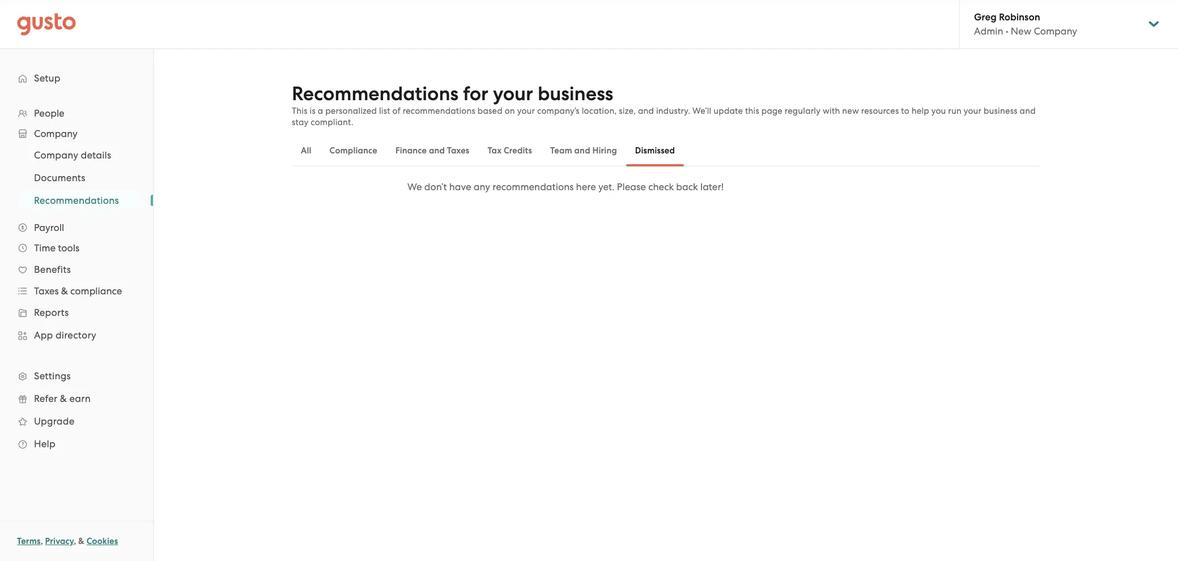 Task type: locate. For each thing, give the bounding box(es) containing it.
people button
[[11, 103, 142, 124]]

0 horizontal spatial business
[[538, 82, 614, 105]]

taxes up reports
[[34, 286, 59, 297]]

have
[[449, 181, 472, 193]]

stay
[[292, 117, 309, 128]]

location,
[[582, 106, 617, 116]]

finance and taxes
[[396, 146, 470, 156]]

to
[[902, 106, 910, 116]]

recommendations up the list
[[292, 82, 459, 105]]

business
[[538, 82, 614, 105], [984, 106, 1018, 116]]

2 , from the left
[[74, 537, 76, 547]]

&
[[61, 286, 68, 297], [60, 393, 67, 405], [78, 537, 84, 547]]

1 horizontal spatial ,
[[74, 537, 76, 547]]

2 list from the top
[[0, 144, 153, 212]]

taxes & compliance
[[34, 286, 122, 297]]

company right new
[[1034, 26, 1078, 37]]

this
[[746, 106, 760, 116]]

settings link
[[11, 366, 142, 387]]

company details
[[34, 150, 111, 161]]

& for compliance
[[61, 286, 68, 297]]

setup
[[34, 73, 61, 84]]

hiring
[[593, 146, 617, 156]]

taxes
[[447, 146, 470, 156], [34, 286, 59, 297]]

personalized
[[326, 106, 377, 116]]

, left cookies
[[74, 537, 76, 547]]

gusto navigation element
[[0, 49, 153, 474]]

time tools button
[[11, 238, 142, 259]]

recommendations inside recommendations for your business this is a personalized list of recommendations based on your company's location, size, and industry. we'll update this page regularly with new resources to help you run your business and stay compliant.
[[292, 82, 459, 105]]

1 vertical spatial recommendations
[[34, 195, 119, 206]]

tax credits
[[488, 146, 532, 156]]

1 vertical spatial company
[[34, 128, 78, 139]]

time tools
[[34, 243, 79, 254]]

for
[[463, 82, 489, 105]]

company for company
[[34, 128, 78, 139]]

app
[[34, 330, 53, 341]]

& up reports link
[[61, 286, 68, 297]]

•
[[1006, 26, 1009, 37]]

app directory
[[34, 330, 96, 341]]

any
[[474, 181, 491, 193]]

0 horizontal spatial ,
[[41, 537, 43, 547]]

recommendations inside recommendations link
[[34, 195, 119, 206]]

business up company's
[[538, 82, 614, 105]]

compliance
[[70, 286, 122, 297]]

and
[[638, 106, 654, 116], [1020, 106, 1036, 116], [429, 146, 445, 156], [575, 146, 591, 156]]

company
[[1034, 26, 1078, 37], [34, 128, 78, 139], [34, 150, 78, 161]]

1 vertical spatial &
[[60, 393, 67, 405]]

0 horizontal spatial taxes
[[34, 286, 59, 297]]

compliance
[[330, 146, 378, 156]]

taxes & compliance button
[[11, 281, 142, 302]]

regularly
[[785, 106, 821, 116]]

1 vertical spatial taxes
[[34, 286, 59, 297]]

company inside greg robinson admin • new company
[[1034, 26, 1078, 37]]

time
[[34, 243, 56, 254]]

1 horizontal spatial recommendations
[[493, 181, 574, 193]]

help
[[912, 106, 930, 116]]

recommendations for recommendations
[[34, 195, 119, 206]]

taxes inside dropdown button
[[34, 286, 59, 297]]

& left cookies
[[78, 537, 84, 547]]

recommendations
[[403, 106, 476, 116], [493, 181, 574, 193]]

1 horizontal spatial business
[[984, 106, 1018, 116]]

recommendation categories for your business tab list
[[292, 135, 1040, 167]]

refer
[[34, 393, 57, 405]]

run
[[949, 106, 962, 116]]

1 horizontal spatial recommendations
[[292, 82, 459, 105]]

1 , from the left
[[41, 537, 43, 547]]

1 list from the top
[[0, 103, 153, 456]]

0 vertical spatial recommendations
[[292, 82, 459, 105]]

recommendations for your business this is a personalized list of recommendations based on your company's location, size, and industry. we'll update this page regularly with new resources to help you run your business and stay compliant.
[[292, 82, 1036, 128]]

setup link
[[11, 68, 142, 88]]

taxes inside button
[[447, 146, 470, 156]]

list
[[0, 103, 153, 456], [0, 144, 153, 212]]

company details link
[[20, 145, 142, 166]]

0 vertical spatial company
[[1034, 26, 1078, 37]]

, left 'privacy' link
[[41, 537, 43, 547]]

privacy link
[[45, 537, 74, 547]]

greg robinson admin • new company
[[975, 11, 1078, 37]]

0 vertical spatial recommendations
[[403, 106, 476, 116]]

& inside dropdown button
[[61, 286, 68, 297]]

recommendations down credits
[[493, 181, 574, 193]]

documents
[[34, 172, 85, 184]]

yet.
[[599, 181, 615, 193]]

0 vertical spatial taxes
[[447, 146, 470, 156]]

a
[[318, 106, 323, 116]]

your up on
[[493, 82, 533, 105]]

here
[[576, 181, 596, 193]]

your right on
[[518, 106, 535, 116]]

check
[[649, 181, 674, 193]]

business right run
[[984, 106, 1018, 116]]

company for company details
[[34, 150, 78, 161]]

2 vertical spatial company
[[34, 150, 78, 161]]

benefits link
[[11, 260, 142, 280]]

recommendations
[[292, 82, 459, 105], [34, 195, 119, 206]]

help
[[34, 439, 56, 450]]

payroll button
[[11, 218, 142, 238]]

reports link
[[11, 303, 142, 323]]

0 vertical spatial business
[[538, 82, 614, 105]]

recommendations down documents link
[[34, 195, 119, 206]]

1 horizontal spatial taxes
[[447, 146, 470, 156]]

tax
[[488, 146, 502, 156]]

with
[[823, 106, 841, 116]]

people
[[34, 108, 64, 119]]

taxes up have
[[447, 146, 470, 156]]

team
[[551, 146, 573, 156]]

help link
[[11, 434, 142, 455]]

company up "documents"
[[34, 150, 78, 161]]

update
[[714, 106, 743, 116]]

& left "earn"
[[60, 393, 67, 405]]

0 vertical spatial &
[[61, 286, 68, 297]]

0 horizontal spatial recommendations
[[403, 106, 476, 116]]

recommendations up finance and taxes button
[[403, 106, 476, 116]]

company down 'people'
[[34, 128, 78, 139]]

company inside dropdown button
[[34, 128, 78, 139]]

compliance button
[[321, 137, 387, 164]]

your
[[493, 82, 533, 105], [518, 106, 535, 116], [964, 106, 982, 116]]

0 horizontal spatial recommendations
[[34, 195, 119, 206]]



Task type: describe. For each thing, give the bounding box(es) containing it.
recommendations for recommendations for your business this is a personalized list of recommendations based on your company's location, size, and industry. we'll update this page regularly with new resources to help you run your business and stay compliant.
[[292, 82, 459, 105]]

your right run
[[964, 106, 982, 116]]

new
[[843, 106, 860, 116]]

all
[[301, 146, 312, 156]]

upgrade link
[[11, 412, 142, 432]]

details
[[81, 150, 111, 161]]

we'll
[[693, 106, 712, 116]]

cookies button
[[87, 535, 118, 549]]

you
[[932, 106, 947, 116]]

refer & earn
[[34, 393, 91, 405]]

page
[[762, 106, 783, 116]]

and inside finance and taxes button
[[429, 146, 445, 156]]

terms
[[17, 537, 41, 547]]

we don't have any recommendations here yet. please check back later!
[[408, 181, 724, 193]]

team and hiring button
[[541, 137, 626, 164]]

and inside team and hiring button
[[575, 146, 591, 156]]

don't
[[425, 181, 447, 193]]

company's
[[537, 106, 580, 116]]

based
[[478, 106, 503, 116]]

industry.
[[657, 106, 691, 116]]

all button
[[292, 137, 321, 164]]

new
[[1011, 26, 1032, 37]]

recommendations inside recommendations for your business this is a personalized list of recommendations based on your company's location, size, and industry. we'll update this page regularly with new resources to help you run your business and stay compliant.
[[403, 106, 476, 116]]

tax credits button
[[479, 137, 541, 164]]

finance
[[396, 146, 427, 156]]

reports
[[34, 307, 69, 319]]

compliant.
[[311, 117, 354, 128]]

app directory link
[[11, 325, 142, 346]]

tools
[[58, 243, 79, 254]]

resources
[[862, 106, 899, 116]]

this
[[292, 106, 308, 116]]

greg
[[975, 11, 997, 23]]

refer & earn link
[[11, 389, 142, 409]]

1 vertical spatial recommendations
[[493, 181, 574, 193]]

finance and taxes button
[[387, 137, 479, 164]]

dismissed button
[[626, 137, 684, 164]]

credits
[[504, 146, 532, 156]]

home image
[[17, 13, 76, 35]]

documents link
[[20, 168, 142, 188]]

terms link
[[17, 537, 41, 547]]

2 vertical spatial &
[[78, 537, 84, 547]]

directory
[[56, 330, 96, 341]]

admin
[[975, 26, 1004, 37]]

cookies
[[87, 537, 118, 547]]

upgrade
[[34, 416, 75, 427]]

dismissed
[[635, 146, 675, 156]]

of
[[393, 106, 401, 116]]

list containing company details
[[0, 144, 153, 212]]

& for earn
[[60, 393, 67, 405]]

recommendations link
[[20, 191, 142, 211]]

privacy
[[45, 537, 74, 547]]

is
[[310, 106, 316, 116]]

please
[[617, 181, 646, 193]]

list
[[379, 106, 390, 116]]

payroll
[[34, 222, 64, 234]]

team and hiring
[[551, 146, 617, 156]]

earn
[[69, 393, 91, 405]]

later!
[[701, 181, 724, 193]]

benefits
[[34, 264, 71, 276]]

size,
[[619, 106, 636, 116]]

we
[[408, 181, 422, 193]]

on
[[505, 106, 515, 116]]

robinson
[[1000, 11, 1041, 23]]

list containing people
[[0, 103, 153, 456]]

back
[[677, 181, 698, 193]]

1 vertical spatial business
[[984, 106, 1018, 116]]



Task type: vqa. For each thing, say whether or not it's contained in the screenshot.
1st set from the bottom
no



